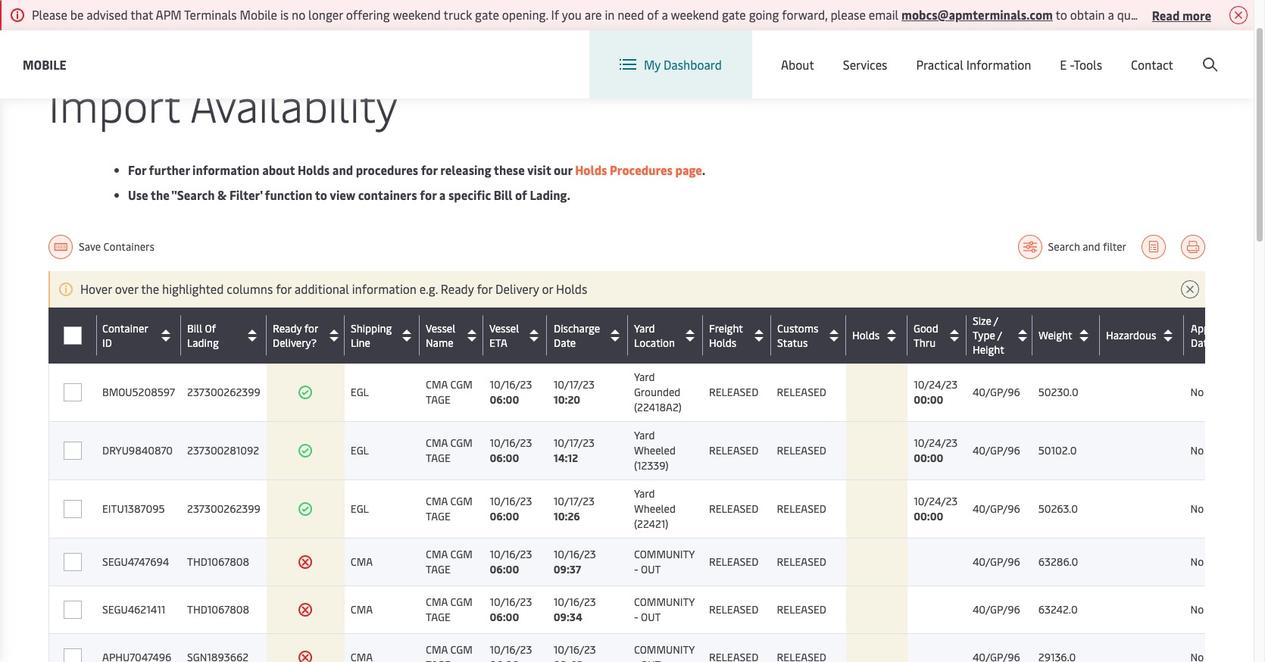 Task type: describe. For each thing, give the bounding box(es) containing it.
0 vertical spatial mobile
[[240, 6, 277, 23]]

06:00 for 10/17/23 10:26
[[490, 509, 519, 524]]

10/17/23 10:26
[[554, 494, 595, 524]]

truck
[[444, 6, 472, 23]]

search and filter button
[[1018, 235, 1127, 259]]

use
[[128, 186, 148, 203]]

lading for yard location button related to "customs status" button corresponding to 1st size / type / height button from the right's the container id "button"
[[187, 335, 219, 350]]

global menu
[[962, 44, 1031, 61]]

cgm for 10/16/23 09:34
[[450, 595, 473, 609]]

use the ''search & filter' function to view containers for a specific bill of lading.
[[128, 186, 571, 203]]

highlighted
[[162, 280, 224, 297]]

search and filter
[[1048, 239, 1127, 254]]

(22421)
[[634, 517, 669, 531]]

dashboard
[[664, 56, 722, 73]]

weight button for 1st size / type / height button from the right
[[1039, 323, 1096, 348]]

e -tools
[[1060, 56, 1103, 73]]

no for 50263.0
[[1191, 502, 1204, 516]]

columns
[[227, 280, 273, 297]]

10/16/23 06:00 for 09:34
[[490, 595, 532, 624]]

yard location button for "customs status" button for 1st size / type / height button from the left
[[634, 321, 699, 350]]

06:00 for 10/17/23 10:20
[[490, 393, 519, 407]]

filter'
[[230, 186, 262, 203]]

contact button
[[1131, 30, 1174, 99]]

2 weekend from the left
[[671, 6, 719, 23]]

ready image for 237300262399
[[298, 502, 313, 517]]

yard for 10/17/23 14:12
[[634, 428, 655, 443]]

yard wheeled (12339)
[[634, 428, 676, 473]]

00:00 for 50230.0
[[914, 393, 944, 407]]

cgm for 10/17/23 10:20
[[450, 377, 473, 392]]

going
[[749, 6, 779, 23]]

contact
[[1131, 56, 1174, 73]]

10/17/23 for 10:20
[[554, 377, 595, 392]]

good for good thru button corresponding to 1st size / type / height button from the left
[[914, 321, 939, 335]]

ready for delivery? button for yard location button related to "customs status" button corresponding to 1st size / type / height button from the right's the container id "button"'s bill of lading button's shipping line "button"
[[273, 321, 341, 350]]

customs status for "customs status" button corresponding to 1st size / type / height button from the right
[[777, 321, 819, 350]]

delivery? for ready for delivery? button corresponding to yard location button related to "customs status" button corresponding to 1st size / type / height button from the right's the container id "button"'s bill of lading button's shipping line "button"
[[273, 335, 317, 350]]

hover over the highlighted columns for additional information e.g. ready for delivery or holds
[[80, 280, 588, 297]]

no for 63286.0
[[1191, 555, 1204, 569]]

specific
[[449, 186, 491, 203]]

50102.0
[[1039, 443, 1077, 458]]

/ for login / create account "link"
[[1135, 44, 1140, 61]]

mobile for mobile
[[23, 56, 66, 72]]

name for "customs status" button for 1st size / type / height button from the left
[[426, 335, 454, 350]]

10/17/23 10:20
[[554, 377, 595, 407]]

vessel name button for yard location button related to "customs status" button corresponding to 1st size / type / height button from the right's the container id "button"'s bill of lading button's shipping line "button"
[[426, 321, 480, 350]]

cgm for 10/17/23 10:26
[[450, 494, 473, 508]]

e -tools button
[[1060, 30, 1103, 99]]

0 vertical spatial the
[[151, 186, 170, 203]]

shipping line for shipping line "button" associated with bill of lading button related to the container id "button" associated with yard location button related to "customs status" button for 1st size / type / height button from the left
[[351, 321, 392, 350]]

for further information about holds and procedures for releasing these visit our holds procedures page .
[[128, 161, 706, 178]]

that
[[130, 6, 153, 23]]

obtain
[[1071, 6, 1105, 23]]

more
[[1183, 6, 1212, 23]]

customs status for "customs status" button for 1st size / type / height button from the left
[[777, 321, 818, 350]]

about
[[262, 161, 295, 178]]

name for "customs status" button corresponding to 1st size / type / height button from the right
[[426, 335, 454, 350]]

10/17/23 for 10:26
[[554, 494, 595, 508]]

no for 50230.0
[[1191, 385, 1204, 399]]

lading.
[[530, 186, 571, 203]]

read more
[[1152, 6, 1212, 23]]

10/17/23 for 14:12
[[554, 436, 595, 450]]

community - out for 10/16/23 09:34
[[634, 595, 695, 624]]

read more button
[[1152, 5, 1212, 24]]

06:00 for 10/17/23 14:12
[[490, 451, 519, 465]]

237300262399 for eitu1387095
[[187, 502, 261, 516]]

close alert image
[[1230, 6, 1248, 24]]

- inside dropdown button
[[1070, 56, 1074, 73]]

location for "customs status" button corresponding to 1st size / type / height button from the right
[[634, 335, 675, 350]]

10/16/23 06:00 for 10:20
[[490, 377, 532, 407]]

segu4747694
[[102, 555, 169, 569]]

yard location for yard location button related to "customs status" button corresponding to 1st size / type / height button from the right
[[634, 321, 675, 350]]

237300281092
[[187, 443, 259, 458]]

cma cgm tage for 14:12
[[426, 436, 473, 465]]

mobile > import availability results
[[48, 27, 220, 41]]

(22418a2)
[[634, 400, 682, 414]]

3 community from the top
[[634, 643, 695, 657]]

results
[[185, 27, 220, 41]]

discharge for vessel eta button related to yard location button related to "customs status" button corresponding to 1st size / type / height button from the right's the container id "button"'s bill of lading button's shipping line "button" the vessel name button
[[554, 321, 600, 335]]

menu
[[1000, 44, 1031, 61]]

apm
[[156, 6, 182, 23]]

about button
[[781, 30, 814, 99]]

please be advised that apm terminals mobile is no longer offering weekend truck gate opening. if you are in need of a weekend gate going forward, please email mobcs@apmterminals.com to obtain a quote. to receive future aler
[[32, 6, 1265, 23]]

appointment for 1st size / type / height button from the right's appointment date button
[[1191, 321, 1254, 335]]

out for 10/16/23 09:37
[[641, 562, 661, 577]]

future
[[1211, 6, 1245, 23]]

ready for delivery? button for shipping line "button" associated with bill of lading button related to the container id "button" associated with yard location button related to "customs status" button for 1st size / type / height button from the left
[[273, 321, 341, 350]]

>
[[88, 27, 93, 41]]

10/24/23 for 50263.0
[[914, 494, 958, 508]]

- for 2nd not ready image from the bottom
[[634, 562, 639, 577]]

community - out for 10/16/23 09:37
[[634, 547, 695, 577]]

longer
[[308, 6, 343, 23]]

tage for 10/17/23 14:12
[[426, 451, 451, 465]]

additional
[[295, 280, 349, 297]]

weight for weight button associated with 1st size / type / height button from the left
[[1039, 328, 1072, 343]]

10/24/23 00:00 for 50230.0
[[914, 377, 958, 407]]

09:34
[[554, 610, 583, 624]]

bill of lading for yard location button related to "customs status" button for 1st size / type / height button from the left
[[187, 321, 219, 350]]

40/gp/96 for 50230.0
[[973, 385, 1020, 399]]

container id for the container id "button" associated with yard location button related to "customs status" button for 1st size / type / height button from the left
[[102, 321, 148, 350]]

good thru for 1st size / type / height button from the right
[[914, 321, 939, 350]]

cma for 2nd not ready image from the bottom
[[426, 547, 448, 562]]

egl for bmou5208597
[[351, 385, 369, 399]]

2 size / type / height button from the left
[[973, 314, 1029, 357]]

hazardous button for 1st size / type / height button from the right's weight button
[[1106, 323, 1181, 348]]

40/gp/96 for 50102.0
[[973, 443, 1020, 458]]

releasing
[[440, 161, 491, 178]]

procedures
[[356, 161, 418, 178]]

for
[[128, 161, 146, 178]]

0 horizontal spatial and
[[333, 161, 353, 178]]

container for yard location button related to "customs status" button corresponding to 1st size / type / height button from the right
[[102, 321, 148, 335]]

community for 10/16/23 09:37
[[634, 547, 695, 562]]

forward,
[[782, 6, 828, 23]]

2 date from the left
[[1191, 335, 1213, 350]]

10/16/23 09:37
[[554, 547, 596, 577]]

delivery
[[496, 280, 539, 297]]

customs status button for 1st size / type / height button from the right
[[777, 321, 843, 350]]

switch location button
[[803, 44, 913, 61]]

2 gate from the left
[[722, 6, 746, 23]]

quote. to
[[1117, 6, 1167, 23]]

aler
[[1248, 6, 1265, 23]]

id for "customs status" button corresponding to 1st size / type / height button from the right
[[102, 335, 112, 350]]

e.g.
[[420, 280, 438, 297]]

height for 1st size / type / height button from the left
[[973, 343, 1005, 357]]

import availability
[[48, 74, 398, 134]]

search
[[1048, 239, 1080, 254]]

page
[[676, 161, 702, 178]]

2 horizontal spatial a
[[1108, 6, 1115, 23]]

1 horizontal spatial information
[[352, 280, 417, 297]]

vessel for the vessel name button corresponding to shipping line "button" associated with bill of lading button related to the container id "button" associated with yard location button related to "customs status" button for 1st size / type / height button from the left
[[426, 321, 456, 335]]

need
[[618, 6, 644, 23]]

dryu9840870
[[102, 443, 173, 458]]

10/16/23 06:00 for 09:37
[[490, 547, 532, 577]]

you
[[562, 6, 582, 23]]

procedures
[[610, 161, 673, 178]]

receive
[[1170, 6, 1208, 23]]

our
[[554, 161, 573, 178]]

services
[[843, 56, 888, 73]]

hazardous for weight button associated with 1st size / type / height button from the left
[[1107, 328, 1157, 343]]

1 horizontal spatial to
[[1056, 6, 1068, 23]]

community for 10/16/23 09:34
[[634, 595, 695, 609]]

3 community - out from the top
[[634, 643, 695, 662]]

yard grounded (22418a2)
[[634, 370, 682, 414]]

10:26
[[554, 509, 580, 524]]

visit
[[527, 161, 551, 178]]

appointment date for 1st size / type / height button from the right's appointment date button
[[1191, 321, 1254, 350]]

segu4621411
[[102, 602, 165, 617]]

global
[[962, 44, 997, 61]]

shipping line button for yard location button related to "customs status" button corresponding to 1st size / type / height button from the right's the container id "button"'s bill of lading button
[[351, 321, 416, 350]]

offering
[[346, 6, 390, 23]]

location for "customs status" button for 1st size / type / height button from the left
[[634, 335, 675, 350]]

63242.0
[[1039, 602, 1078, 617]]

14:12
[[554, 451, 578, 465]]

shipping for shipping line "button" associated with bill of lading button related to the container id "button" associated with yard location button related to "customs status" button for 1st size / type / height button from the left
[[351, 321, 392, 335]]

&
[[217, 186, 227, 203]]

1 gate from the left
[[475, 6, 499, 23]]

services button
[[843, 30, 888, 99]]

not ready image
[[298, 602, 313, 618]]

function
[[265, 186, 313, 203]]

mobcs@apmterminals.com link
[[902, 6, 1053, 23]]

close image
[[1181, 280, 1200, 299]]

be
[[70, 6, 84, 23]]

login / create account
[[1103, 44, 1225, 61]]

4 date from the left
[[1191, 335, 1213, 350]]

grounded
[[634, 385, 681, 399]]

bill of lading button for yard location button related to "customs status" button corresponding to 1st size / type / height button from the right's the container id "button"
[[187, 321, 263, 350]]

save containers
[[79, 239, 165, 254]]

06:00 for 10/16/23 09:37
[[490, 562, 519, 577]]

2 not ready image from the top
[[298, 650, 313, 662]]

3 out from the top
[[641, 658, 661, 662]]

3 date from the left
[[554, 335, 576, 350]]

save containers button
[[48, 235, 165, 259]]

ready for yard location button related to "customs status" button corresponding to 1st size / type / height button from the right's the container id "button"
[[273, 321, 302, 335]]

global menu button
[[929, 30, 1046, 75]]

cgm for 10/16/23 09:37
[[450, 547, 473, 562]]

email
[[869, 6, 899, 23]]

size / type / height for 1st size / type / height button from the left
[[973, 314, 1005, 357]]

tage for 10/17/23 10:26
[[426, 509, 451, 524]]

1 horizontal spatial a
[[662, 6, 668, 23]]

cgm for 10/17/23 14:12
[[450, 436, 473, 450]]

cma for not ready icon
[[426, 595, 448, 609]]

size for 1st size / type / height button from the left
[[973, 314, 992, 328]]

line for yard location button related to "customs status" button corresponding to 1st size / type / height button from the right's the container id "button"'s bill of lading button
[[351, 335, 371, 350]]



Task type: locate. For each thing, give the bounding box(es) containing it.
1 horizontal spatial gate
[[722, 6, 746, 23]]

thru
[[914, 335, 936, 350], [914, 335, 936, 350]]

mobile left is
[[240, 6, 277, 23]]

10/17/23 up 14:12
[[554, 436, 595, 450]]

1 vertical spatial egl
[[351, 443, 369, 458]]

10/17/23 up 10:20
[[554, 377, 595, 392]]

vessel name for "customs status" button for 1st size / type / height button from the left
[[426, 321, 456, 350]]

0 vertical spatial wheeled
[[634, 443, 676, 458]]

0 vertical spatial 00:00
[[914, 393, 944, 407]]

.
[[702, 161, 706, 178]]

yard for 10/17/23 10:26
[[634, 486, 655, 501]]

information
[[193, 161, 260, 178], [352, 280, 417, 297]]

1 customs status button from the left
[[777, 321, 843, 350]]

customs status
[[777, 321, 818, 350], [777, 321, 819, 350]]

2 shipping from the left
[[351, 321, 392, 335]]

vessel eta button for yard location button related to "customs status" button corresponding to 1st size / type / height button from the right's the container id "button"'s bill of lading button's shipping line "button" the vessel name button
[[490, 321, 543, 350]]

40/gp/96 left 63286.0
[[973, 555, 1020, 569]]

about
[[781, 56, 814, 73]]

egl for dryu9840870
[[351, 443, 369, 458]]

bill for shipping line "button" associated with bill of lading button related to the container id "button" associated with yard location button related to "customs status" button for 1st size / type / height button from the left
[[187, 321, 202, 335]]

thd1067808 for segu4621411
[[187, 602, 249, 617]]

of for bill of lading button related to the container id "button" associated with yard location button related to "customs status" button for 1st size / type / height button from the left
[[205, 321, 216, 335]]

5 cma cgm tage from the top
[[426, 595, 473, 624]]

5 40/gp/96 from the top
[[973, 602, 1020, 617]]

the right over
[[141, 280, 159, 297]]

2 cma cgm tage from the top
[[426, 436, 473, 465]]

2 freight holds from the left
[[709, 321, 743, 350]]

2 10/24/23 from the top
[[914, 436, 958, 450]]

06:00 left 09:34
[[490, 610, 519, 624]]

practical information
[[917, 56, 1032, 73]]

weight
[[1039, 328, 1072, 343], [1039, 328, 1073, 343]]

yard location button for "customs status" button corresponding to 1st size / type / height button from the right
[[634, 321, 699, 350]]

2 freight holds button from the left
[[709, 321, 768, 350]]

06:00
[[490, 393, 519, 407], [490, 451, 519, 465], [490, 509, 519, 524], [490, 562, 519, 577], [490, 610, 519, 624]]

10:20
[[554, 393, 581, 407]]

0 vertical spatial community - out
[[634, 547, 695, 577]]

1 horizontal spatial and
[[1083, 239, 1101, 254]]

mobile link down please
[[23, 55, 66, 74]]

0 vertical spatial and
[[333, 161, 353, 178]]

1 vertical spatial the
[[141, 280, 159, 297]]

2 appointment date from the left
[[1191, 321, 1254, 350]]

1 yard location button from the left
[[634, 321, 699, 350]]

1 vertical spatial to
[[315, 186, 327, 203]]

further
[[149, 161, 190, 178]]

a right obtain on the right of the page
[[1108, 6, 1115, 23]]

10/16/23 06:00 left 09:37
[[490, 547, 532, 577]]

1 status from the left
[[777, 335, 808, 350]]

over
[[115, 280, 138, 297]]

06:00 for 10/16/23 09:34
[[490, 610, 519, 624]]

container id button for yard location button related to "customs status" button corresponding to 1st size / type / height button from the right
[[102, 321, 177, 350]]

2 vertical spatial community
[[634, 643, 695, 657]]

40/gp/96 left 50102.0
[[973, 443, 1020, 458]]

hazardous button for weight button associated with 1st size / type / height button from the left
[[1107, 323, 1181, 347]]

1 weight from the left
[[1039, 328, 1072, 343]]

tage for 10/17/23 10:20
[[426, 393, 451, 407]]

2 vertical spatial 10/24/23 00:00
[[914, 494, 958, 524]]

wheeled up (12339)
[[634, 443, 676, 458]]

height for 1st size / type / height button from the right
[[973, 343, 1005, 357]]

1 ready image from the top
[[298, 443, 313, 458]]

0 vertical spatial egl
[[351, 385, 369, 399]]

0 vertical spatial not ready image
[[298, 555, 313, 570]]

ready image
[[298, 443, 313, 458], [298, 502, 313, 517]]

ready for delivery?
[[273, 321, 318, 350], [273, 321, 318, 350]]

containers
[[358, 186, 417, 203]]

1 vertical spatial availability
[[190, 74, 398, 134]]

06:00 left 10:20
[[490, 393, 519, 407]]

line
[[351, 335, 370, 350], [351, 335, 371, 350]]

4 10/16/23 06:00 from the top
[[490, 547, 532, 577]]

not ready image down not ready icon
[[298, 650, 313, 662]]

10/16/23 06:00 left 10:26
[[490, 494, 532, 524]]

appointment date for appointment date button associated with 1st size / type / height button from the left
[[1191, 321, 1254, 350]]

2 cgm from the top
[[450, 436, 473, 450]]

10/16/23 06:00 left 14:12
[[490, 436, 532, 465]]

type
[[973, 328, 995, 343], [973, 328, 996, 343]]

community - out
[[634, 547, 695, 577], [634, 595, 695, 624], [634, 643, 695, 662]]

1 appointment date from the left
[[1191, 321, 1254, 350]]

1 vertical spatial ready image
[[298, 502, 313, 517]]

0 horizontal spatial weekend
[[393, 6, 441, 23]]

status for "customs status" button for 1st size / type / height button from the left
[[777, 335, 808, 350]]

thd1067808 for segu4747694
[[187, 555, 249, 569]]

good thru for 1st size / type / height button from the left
[[914, 321, 939, 350]]

and inside search and filter button
[[1083, 239, 1101, 254]]

cma for 2nd not ready image from the top of the page
[[426, 643, 448, 657]]

3 10/24/23 from the top
[[914, 494, 958, 508]]

vessel for yard location button related to "customs status" button corresponding to 1st size / type / height button from the right's the container id "button"'s bill of lading button's shipping line "button" the vessel name button
[[426, 321, 456, 335]]

00:00 for 50263.0
[[914, 509, 944, 524]]

a right "need"
[[662, 6, 668, 23]]

cma cgm tage for 09:37
[[426, 547, 473, 577]]

0 horizontal spatial of
[[515, 186, 527, 203]]

1 06:00 from the top
[[490, 393, 519, 407]]

freight holds
[[709, 321, 743, 350], [709, 321, 743, 350]]

2 size / type / height from the left
[[973, 314, 1005, 357]]

ready image for 237300281092
[[298, 443, 313, 458]]

2 community from the top
[[634, 595, 695, 609]]

2 egl from the top
[[351, 443, 369, 458]]

customs for "customs status" button corresponding to 1st size / type / height button from the right
[[777, 321, 819, 335]]

container for yard location button related to "customs status" button for 1st size / type / height button from the left
[[102, 321, 148, 335]]

shipping line
[[351, 321, 392, 350], [351, 321, 392, 350]]

/ for 1st size / type / height button from the left
[[994, 314, 998, 328]]

2 out from the top
[[641, 610, 661, 624]]

of down these
[[515, 186, 527, 203]]

0 vertical spatial import
[[96, 27, 128, 41]]

shipping line for yard location button related to "customs status" button corresponding to 1st size / type / height button from the right's the container id "button"'s bill of lading button's shipping line "button"
[[351, 321, 392, 350]]

yard inside yard wheeled (22421)
[[634, 486, 655, 501]]

1 discharge date button from the left
[[554, 321, 624, 350]]

freight for yard location button related to "customs status" button for 1st size / type / height button from the left
[[709, 321, 743, 335]]

3 06:00 from the top
[[490, 509, 519, 524]]

0 horizontal spatial a
[[439, 186, 446, 203]]

1 vertical spatial 00:00
[[914, 451, 944, 465]]

filter
[[1103, 239, 1127, 254]]

6 tage from the top
[[426, 658, 451, 662]]

not ready image up not ready icon
[[298, 555, 313, 570]]

237300262399 up the 237300281092
[[187, 385, 261, 399]]

discharge date for yard location button related to "customs status" button corresponding to 1st size / type / height button from the right
[[554, 321, 600, 350]]

2 vertical spatial 10/24/23
[[914, 494, 958, 508]]

1 weekend from the left
[[393, 6, 441, 23]]

weight button for 1st size / type / height button from the left
[[1039, 323, 1097, 347]]

egl
[[351, 385, 369, 399], [351, 443, 369, 458], [351, 502, 369, 516]]

yard
[[634, 321, 655, 335], [634, 321, 655, 335], [634, 370, 655, 384], [634, 428, 655, 443], [634, 486, 655, 501]]

1 vertical spatial thd1067808
[[187, 602, 249, 617]]

0 vertical spatial availability
[[131, 27, 182, 41]]

1 height from the left
[[973, 343, 1005, 357]]

2 vertical spatial mobile
[[23, 56, 66, 72]]

size / type / height
[[973, 314, 1005, 357], [973, 314, 1005, 357]]

1 not ready image from the top
[[298, 555, 313, 570]]

2 appointment date button from the left
[[1191, 321, 1265, 350]]

4 40/gp/96 from the top
[[973, 555, 1020, 569]]

10/24/23 for 50102.0
[[914, 436, 958, 450]]

holds
[[298, 161, 330, 178], [575, 161, 607, 178], [556, 280, 588, 297], [852, 328, 880, 343], [852, 328, 880, 343], [709, 335, 737, 350], [709, 335, 737, 350]]

discharge
[[554, 321, 600, 335], [554, 321, 600, 335]]

0 vertical spatial out
[[641, 562, 661, 577]]

0 vertical spatial mobile link
[[48, 27, 81, 41]]

None checkbox
[[63, 326, 81, 344], [64, 326, 82, 345], [64, 383, 82, 402], [64, 500, 82, 518], [64, 649, 82, 662], [63, 326, 81, 344], [64, 326, 82, 345], [64, 383, 82, 402], [64, 500, 82, 518], [64, 649, 82, 662]]

3 10/17/23 from the top
[[554, 494, 595, 508]]

my
[[644, 56, 661, 73]]

/ for 1st size / type / height button from the right
[[994, 314, 998, 328]]

shipping line button for bill of lading button related to the container id "button" associated with yard location button related to "customs status" button for 1st size / type / height button from the left
[[351, 321, 416, 350]]

0 horizontal spatial availability
[[131, 27, 182, 41]]

6 cma cgm tage from the top
[[426, 643, 473, 662]]

a left specific on the top left of the page
[[439, 186, 446, 203]]

appointment date button for 1st size / type / height button from the right
[[1191, 321, 1265, 350]]

1 horizontal spatial availability
[[190, 74, 398, 134]]

None checkbox
[[64, 442, 82, 460], [64, 553, 82, 571], [64, 601, 82, 619], [64, 442, 82, 460], [64, 553, 82, 571], [64, 601, 82, 619]]

of right "need"
[[647, 6, 659, 23]]

1 vertical spatial 237300262399
[[187, 502, 261, 516]]

2 tage from the top
[[426, 451, 451, 465]]

3 cma cgm tage from the top
[[426, 494, 473, 524]]

237300262399 down the 237300281092
[[187, 502, 261, 516]]

type for 1st size / type / height button from the right
[[973, 328, 996, 343]]

hazardous
[[1107, 328, 1157, 343], [1106, 328, 1157, 343]]

hover
[[80, 280, 112, 297]]

0 vertical spatial thd1067808
[[187, 555, 249, 569]]

10/16/23 06:00 left 09:34
[[490, 595, 532, 624]]

2 ready for delivery? from the left
[[273, 321, 318, 350]]

0 horizontal spatial to
[[315, 186, 327, 203]]

vessel for vessel eta button corresponding to the vessel name button corresponding to shipping line "button" associated with bill of lading button related to the container id "button" associated with yard location button related to "customs status" button for 1st size / type / height button from the left
[[490, 321, 520, 335]]

5 no from the top
[[1191, 602, 1204, 617]]

or
[[542, 280, 553, 297]]

to left obtain on the right of the page
[[1056, 6, 1068, 23]]

2 ready for delivery? button from the left
[[273, 321, 341, 350]]

holds procedures page link
[[575, 161, 702, 178]]

freight holds button
[[709, 321, 767, 350], [709, 321, 768, 350]]

not ready image
[[298, 555, 313, 570], [298, 650, 313, 662]]

10/24/23
[[914, 377, 958, 392], [914, 436, 958, 450], [914, 494, 958, 508]]

vessel eta button
[[490, 321, 544, 350], [490, 321, 543, 350]]

hazardous for 1st size / type / height button from the right's weight button
[[1106, 328, 1157, 343]]

wheeled for (12339)
[[634, 443, 676, 458]]

vessel for vessel eta button related to yard location button related to "customs status" button corresponding to 1st size / type / height button from the right's the container id "button"'s bill of lading button's shipping line "button" the vessel name button
[[490, 321, 519, 335]]

3 no from the top
[[1191, 502, 1204, 516]]

1 vertical spatial out
[[641, 610, 661, 624]]

63286.0
[[1039, 555, 1079, 569]]

2 237300262399 from the top
[[187, 502, 261, 516]]

weight button
[[1039, 323, 1097, 347], [1039, 323, 1096, 348]]

3 tage from the top
[[426, 509, 451, 524]]

1 type from the left
[[973, 328, 995, 343]]

id for "customs status" button for 1st size / type / height button from the left
[[102, 335, 112, 350]]

availability
[[131, 27, 182, 41], [190, 74, 398, 134]]

thd1067808
[[187, 555, 249, 569], [187, 602, 249, 617]]

cma for ready icon
[[426, 377, 448, 392]]

40/gp/96 left 63242.0
[[973, 602, 1020, 617]]

wheeled up (22421) on the bottom of page
[[634, 502, 676, 516]]

bill of lading for yard location button related to "customs status" button corresponding to 1st size / type / height button from the right
[[187, 321, 219, 350]]

thru for 1st size / type / height button from the left
[[914, 335, 936, 350]]

1 10/16/23 06:00 from the top
[[490, 377, 532, 407]]

vessel name
[[426, 321, 456, 350], [426, 321, 456, 350]]

3 10/24/23 00:00 from the top
[[914, 494, 958, 524]]

1 vertical spatial of
[[515, 186, 527, 203]]

tage for 10/16/23 09:34
[[426, 610, 451, 624]]

10/16/23 06:00 for 14:12
[[490, 436, 532, 465]]

weekend
[[393, 6, 441, 23], [671, 6, 719, 23]]

cma
[[426, 377, 448, 392], [426, 436, 448, 450], [426, 494, 448, 508], [426, 547, 448, 562], [351, 555, 373, 569], [426, 595, 448, 609], [351, 602, 373, 617], [426, 643, 448, 657]]

(12339)
[[634, 458, 669, 473]]

are
[[585, 6, 602, 23]]

mobile link down be
[[48, 27, 81, 41]]

thru for 1st size / type / height button from the right
[[914, 335, 936, 350]]

2 yard location from the left
[[634, 321, 675, 350]]

1 size / type / height button from the left
[[973, 314, 1029, 357]]

1 vertical spatial information
[[352, 280, 417, 297]]

appointment date button
[[1191, 321, 1265, 350], [1191, 321, 1265, 350]]

1 date from the left
[[554, 335, 576, 350]]

ready
[[441, 280, 474, 297], [273, 321, 302, 335], [273, 321, 302, 335]]

of
[[647, 6, 659, 23], [515, 186, 527, 203]]

mobile down please
[[23, 56, 66, 72]]

tage for 10/16/23 09:37
[[426, 562, 451, 577]]

2 height from the left
[[973, 343, 1005, 357]]

yard inside yard wheeled (12339)
[[634, 428, 655, 443]]

2 00:00 from the top
[[914, 451, 944, 465]]

advised
[[87, 6, 128, 23]]

freight holds button for "customs status" button corresponding to 1st size / type / height button from the right
[[709, 321, 768, 350]]

2 freight from the left
[[709, 321, 743, 335]]

0 vertical spatial 10/24/23
[[914, 377, 958, 392]]

ready for delivery? for yard location button related to "customs status" button corresponding to 1st size / type / height button from the right's the container id "button"'s bill of lading button
[[273, 321, 318, 350]]

availability up about
[[190, 74, 398, 134]]

1 horizontal spatial of
[[647, 6, 659, 23]]

container id button
[[102, 321, 177, 350], [102, 321, 177, 350]]

of for yard location button related to "customs status" button corresponding to 1st size / type / height button from the right's the container id "button"'s bill of lading button
[[205, 321, 216, 335]]

2 10/16/23 06:00 from the top
[[490, 436, 532, 465]]

availability down apm
[[131, 27, 182, 41]]

0 vertical spatial 10/24/23 00:00
[[914, 377, 958, 407]]

2 no from the top
[[1191, 443, 1204, 458]]

weekend up dashboard
[[671, 6, 719, 23]]

vessel eta button for the vessel name button corresponding to shipping line "button" associated with bill of lading button related to the container id "button" associated with yard location button related to "customs status" button for 1st size / type / height button from the left
[[490, 321, 544, 350]]

1 weight button from the left
[[1039, 323, 1097, 347]]

0 horizontal spatial information
[[193, 161, 260, 178]]

ready for delivery? for bill of lading button related to the container id "button" associated with yard location button related to "customs status" button for 1st size / type / height button from the left
[[273, 321, 318, 350]]

1 community - out from the top
[[634, 547, 695, 577]]

the right the use
[[151, 186, 170, 203]]

3 40/gp/96 from the top
[[973, 502, 1020, 516]]

-
[[1070, 56, 1074, 73], [634, 562, 639, 577], [634, 610, 639, 624], [634, 658, 639, 662]]

yard inside yard grounded (22418a2)
[[634, 370, 655, 384]]

1 freight from the left
[[709, 321, 743, 335]]

good for good thru button associated with 1st size / type / height button from the right
[[914, 321, 939, 335]]

date
[[554, 335, 576, 350], [1191, 335, 1213, 350], [554, 335, 576, 350], [1191, 335, 1213, 350]]

0 vertical spatial community
[[634, 547, 695, 562]]

1 egl from the top
[[351, 385, 369, 399]]

5 06:00 from the top
[[490, 610, 519, 624]]

login / create account link
[[1075, 30, 1225, 75]]

eta for vessel eta button related to yard location button related to "customs status" button corresponding to 1st size / type / height button from the right's the container id "button"'s bill of lading button's shipping line "button" the vessel name button
[[490, 335, 508, 350]]

00:00 for 50102.0
[[914, 451, 944, 465]]

status for "customs status" button corresponding to 1st size / type / height button from the right
[[777, 335, 808, 350]]

2 shipping line button from the left
[[351, 321, 416, 350]]

1 vertical spatial mobile
[[48, 27, 81, 41]]

2 weight from the left
[[1039, 328, 1073, 343]]

appointment date
[[1191, 321, 1254, 350], [1191, 321, 1254, 350]]

2 vertical spatial out
[[641, 658, 661, 662]]

import up for in the top of the page
[[48, 74, 180, 134]]

0 vertical spatial of
[[647, 6, 659, 23]]

3 10/16/23 06:00 from the top
[[490, 494, 532, 524]]

6 cgm from the top
[[450, 643, 473, 657]]

09:37
[[554, 562, 581, 577]]

/ inside "link"
[[1135, 44, 1140, 61]]

cma cgm tage for 09:34
[[426, 595, 473, 624]]

1 cma cgm tage from the top
[[426, 377, 473, 407]]

06:00 left 09:37
[[490, 562, 519, 577]]

type for 1st size / type / height button from the left
[[973, 328, 995, 343]]

line for bill of lading button related to the container id "button" associated with yard location button related to "customs status" button for 1st size / type / height button from the left
[[351, 335, 370, 350]]

released
[[709, 385, 759, 399], [777, 385, 827, 399], [709, 443, 759, 458], [777, 443, 827, 458], [709, 502, 759, 516], [777, 502, 827, 516], [709, 555, 759, 569], [777, 555, 827, 569], [709, 602, 759, 617], [777, 602, 827, 617]]

1 vertical spatial 10/17/23
[[554, 436, 595, 450]]

1 freight holds from the left
[[709, 321, 743, 350]]

opening.
[[502, 6, 548, 23]]

0 vertical spatial 237300262399
[[187, 385, 261, 399]]

import
[[96, 27, 128, 41], [48, 74, 180, 134]]

vessel name button
[[426, 321, 480, 350], [426, 321, 480, 350]]

10/16/23 06:00 left 10:20
[[490, 377, 532, 407]]

10/24/23 00:00 for 50263.0
[[914, 494, 958, 524]]

egl for eitu1387095
[[351, 502, 369, 516]]

practical information button
[[917, 30, 1032, 99]]

view
[[330, 186, 355, 203]]

2 shipping line from the left
[[351, 321, 392, 350]]

2 line from the left
[[351, 335, 371, 350]]

2 customs status from the left
[[777, 321, 819, 350]]

ready image
[[298, 385, 313, 400]]

2 discharge date from the left
[[554, 321, 600, 350]]

1 shipping line from the left
[[351, 321, 392, 350]]

cma for ready image corresponding to 237300262399
[[426, 494, 448, 508]]

0 vertical spatial to
[[1056, 6, 1068, 23]]

1 no from the top
[[1191, 385, 1204, 399]]

5 10/16/23 06:00 from the top
[[490, 595, 532, 624]]

10/24/23 00:00 for 50102.0
[[914, 436, 958, 465]]

10/17/23 up 10:26
[[554, 494, 595, 508]]

freight holds for yard location button related to "customs status" button for 1st size / type / height button from the left
[[709, 321, 743, 350]]

2 vertical spatial 10/17/23
[[554, 494, 595, 508]]

2 10/17/23 from the top
[[554, 436, 595, 450]]

1 appointment date button from the left
[[1191, 321, 1265, 350]]

10/16/23 06:00 for 10:26
[[490, 494, 532, 524]]

gate left going
[[722, 6, 746, 23]]

practical
[[917, 56, 964, 73]]

4 tage from the top
[[426, 562, 451, 577]]

0 vertical spatial information
[[193, 161, 260, 178]]

1 vertical spatial not ready image
[[298, 650, 313, 662]]

import down advised
[[96, 27, 128, 41]]

please
[[831, 6, 866, 23]]

account
[[1181, 44, 1225, 61]]

for
[[421, 161, 438, 178], [420, 186, 437, 203], [276, 280, 292, 297], [477, 280, 493, 297], [304, 321, 318, 335], [304, 321, 318, 335]]

5 tage from the top
[[426, 610, 451, 624]]

2 status from the left
[[777, 335, 808, 350]]

to left 'view'
[[315, 186, 327, 203]]

1 ready for delivery? button from the left
[[273, 321, 341, 350]]

2 size from the left
[[973, 314, 992, 328]]

0 vertical spatial 10/17/23
[[554, 377, 595, 392]]

information left e.g.
[[352, 280, 417, 297]]

1 size from the left
[[973, 314, 992, 328]]

1 size / type / height from the left
[[973, 314, 1005, 357]]

1 freight holds button from the left
[[709, 321, 767, 350]]

tools
[[1074, 56, 1103, 73]]

1 appointment from the left
[[1191, 321, 1254, 335]]

06:00 left 10:26
[[490, 509, 519, 524]]

bill of lading
[[187, 321, 219, 350], [187, 321, 219, 350]]

weight for 1st size / type / height button from the right's weight button
[[1039, 328, 1073, 343]]

06:00 left 14:12
[[490, 451, 519, 465]]

eta
[[490, 335, 508, 350], [490, 335, 508, 350]]

delivery? for shipping line "button" associated with bill of lading button related to the container id "button" associated with yard location button related to "customs status" button for 1st size / type / height button from the left's ready for delivery? button
[[273, 335, 317, 350]]

''search
[[171, 186, 215, 203]]

0 vertical spatial ready image
[[298, 443, 313, 458]]

2 type from the left
[[973, 328, 996, 343]]

4 cma cgm tage from the top
[[426, 547, 473, 577]]

1 vertical spatial import
[[48, 74, 180, 134]]

customs for "customs status" button for 1st size / type / height button from the left
[[777, 321, 818, 335]]

create
[[1143, 44, 1178, 61]]

1 vertical spatial and
[[1083, 239, 1101, 254]]

bill for yard location button related to "customs status" button corresponding to 1st size / type / height button from the right's the container id "button"'s bill of lading button's shipping line "button"
[[187, 321, 202, 335]]

1 vertical spatial mobile link
[[23, 55, 66, 74]]

40/gp/96 for 63286.0
[[973, 555, 1020, 569]]

0 horizontal spatial gate
[[475, 6, 499, 23]]

2 vertical spatial 00:00
[[914, 509, 944, 524]]

1 vertical spatial community
[[634, 595, 695, 609]]

container id button for yard location button related to "customs status" button for 1st size / type / height button from the left
[[102, 321, 177, 350]]

1 vertical spatial wheeled
[[634, 502, 676, 516]]

2 10/24/23 00:00 from the top
[[914, 436, 958, 465]]

40/gp/96 for 63242.0
[[973, 602, 1020, 617]]

mobile down be
[[48, 27, 81, 41]]

1 line from the left
[[351, 335, 370, 350]]

weekend left truck on the top left of the page
[[393, 6, 441, 23]]

2 thd1067808 from the top
[[187, 602, 249, 617]]

- for 2nd not ready image from the top of the page
[[634, 658, 639, 662]]

40/gp/96 left 50230.0
[[973, 385, 1020, 399]]

2 customs from the left
[[777, 321, 819, 335]]

ready for delivery? button
[[273, 321, 341, 350], [273, 321, 341, 350]]

out
[[641, 562, 661, 577], [641, 610, 661, 624], [641, 658, 661, 662]]

40/gp/96 left 50263.0
[[973, 502, 1020, 516]]

gate right truck on the top left of the page
[[475, 6, 499, 23]]

3 00:00 from the top
[[914, 509, 944, 524]]

community
[[634, 547, 695, 562], [634, 595, 695, 609], [634, 643, 695, 657]]

mobcs@apmterminals.com
[[902, 6, 1053, 23]]

1 10/17/23 from the top
[[554, 377, 595, 392]]

discharge date
[[554, 321, 600, 350], [554, 321, 600, 350]]

1 vertical spatial 10/24/23
[[914, 436, 958, 450]]

2 vertical spatial community - out
[[634, 643, 695, 662]]

cma for ready image corresponding to 237300281092
[[426, 436, 448, 450]]

4 cgm from the top
[[450, 547, 473, 562]]

and up 'view'
[[333, 161, 353, 178]]

eta for vessel eta button corresponding to the vessel name button corresponding to shipping line "button" associated with bill of lading button related to the container id "button" associated with yard location button related to "customs status" button for 1st size / type / height button from the left
[[490, 335, 508, 350]]

1 vertical spatial community - out
[[634, 595, 695, 624]]

and left filter
[[1083, 239, 1101, 254]]

50230.0
[[1039, 385, 1079, 399]]

1 horizontal spatial weekend
[[671, 6, 719, 23]]

2 06:00 from the top
[[490, 451, 519, 465]]

location
[[867, 44, 913, 61], [634, 335, 675, 350], [634, 335, 675, 350]]

2 40/gp/96 from the top
[[973, 443, 1020, 458]]

is
[[280, 6, 289, 23]]

1 vertical spatial 10/24/23 00:00
[[914, 436, 958, 465]]

information up &
[[193, 161, 260, 178]]

2 vertical spatial egl
[[351, 502, 369, 516]]



Task type: vqa. For each thing, say whether or not it's contained in the screenshot.
text field
no



